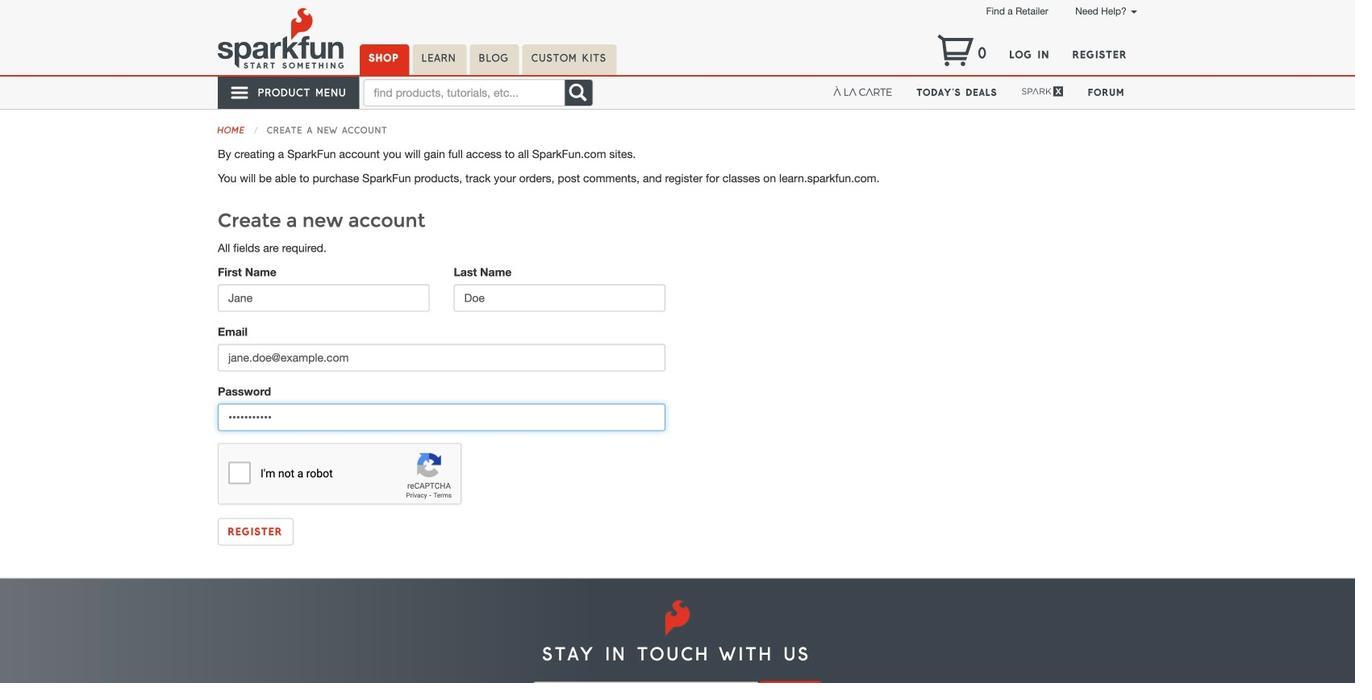 Task type: vqa. For each thing, say whether or not it's contained in the screenshot.
right in stock image
no



Task type: describe. For each thing, give the bounding box(es) containing it.
hamburger image
[[230, 83, 250, 102]]

Email address email field
[[533, 682, 759, 683]]



Task type: locate. For each thing, give the bounding box(es) containing it.
find products, tutorials, etc... text field
[[363, 79, 565, 106]]

None password field
[[218, 404, 665, 431]]

jane.doe@example.com email field
[[218, 344, 665, 371]]

form
[[206, 264, 678, 546]]

Doe text field
[[454, 284, 665, 312]]

Jane text field
[[218, 284, 430, 312]]

None submit
[[218, 518, 293, 546], [759, 681, 822, 683], [218, 518, 293, 546], [759, 681, 822, 683]]



